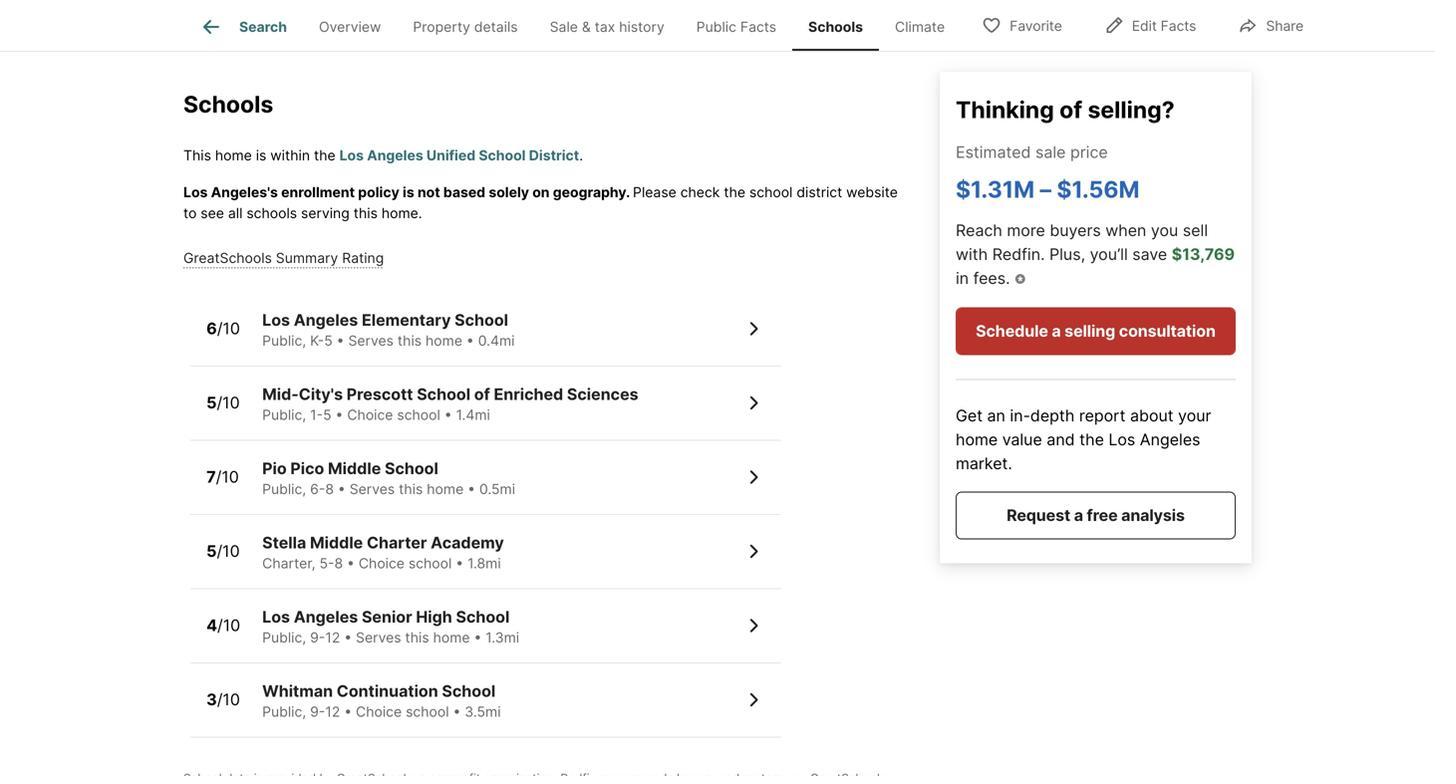 Task type: locate. For each thing, give the bounding box(es) containing it.
report
[[1079, 406, 1126, 425]]

• right 1-
[[335, 407, 343, 423]]

schools inside tab
[[808, 18, 863, 35]]

policy
[[358, 184, 399, 201]]

0 vertical spatial the
[[314, 147, 336, 164]]

edit
[[1132, 17, 1157, 34]]

this up charter
[[399, 481, 423, 498]]

6 /10
[[206, 319, 240, 338]]

climate
[[895, 18, 945, 35]]

a left selling
[[1052, 321, 1061, 341]]

school inside the los angeles elementary school public, k-5 • serves this home • 0.4mi
[[455, 310, 508, 330]]

/10 left stella on the left bottom
[[217, 542, 240, 561]]

the right check
[[724, 184, 746, 201]]

school down mid-city's prescott school of enriched sciences public, 1-5 • choice school • 1.4mi
[[385, 459, 438, 478]]

angeles
[[367, 147, 423, 164], [294, 310, 358, 330], [1140, 430, 1201, 449], [294, 607, 358, 627]]

1 horizontal spatial 8
[[334, 555, 343, 572]]

this down policy
[[354, 205, 378, 222]]

8 inside stella middle charter academy charter, 5-8 • choice school • 1.8mi
[[334, 555, 343, 572]]

of up price
[[1060, 96, 1083, 124]]

0 vertical spatial 8
[[325, 481, 334, 498]]

serves for middle
[[350, 481, 395, 498]]

of inside mid-city's prescott school of enriched sciences public, 1-5 • choice school • 1.4mi
[[474, 385, 490, 404]]

academy
[[431, 533, 504, 553]]

price
[[1070, 142, 1108, 162]]

12 up whitman
[[325, 629, 340, 646]]

facts inside tab
[[740, 18, 776, 35]]

facts inside button
[[1161, 17, 1196, 34]]

3 /10
[[206, 690, 240, 710]]

sale
[[1036, 142, 1066, 162]]

los right 4 /10
[[262, 607, 290, 627]]

tab list containing search
[[183, 0, 977, 51]]

angeles down about
[[1140, 430, 1201, 449]]

1 vertical spatial of
[[474, 385, 490, 404]]

facts for edit facts
[[1161, 17, 1196, 34]]

redfin.
[[992, 244, 1045, 264]]

home up market.
[[956, 430, 998, 449]]

2 vertical spatial the
[[1080, 430, 1104, 449]]

0 horizontal spatial facts
[[740, 18, 776, 35]]

2 vertical spatial choice
[[356, 704, 402, 720]]

5 /10 left 'mid-'
[[206, 393, 240, 413]]

/10 left pio
[[216, 468, 239, 487]]

school inside the whitman continuation school public, 9-12 • choice school • 3.5mi
[[406, 704, 449, 720]]

public
[[696, 18, 736, 35]]

2 vertical spatial serves
[[356, 629, 401, 646]]

5
[[324, 332, 333, 349], [206, 393, 217, 413], [323, 407, 332, 423], [206, 542, 217, 561]]

overview tab
[[303, 3, 397, 51]]

about
[[1130, 406, 1174, 425]]

$1.56m
[[1057, 175, 1140, 203]]

1 horizontal spatial schools
[[808, 18, 863, 35]]

0 vertical spatial is
[[256, 147, 266, 164]]

school up 0.4mi
[[455, 310, 508, 330]]

1 vertical spatial choice
[[359, 555, 405, 572]]

public, down pio
[[262, 481, 306, 498]]

summary
[[276, 250, 338, 266]]

1 12 from the top
[[325, 629, 340, 646]]

/10
[[217, 319, 240, 338], [217, 393, 240, 413], [216, 468, 239, 487], [217, 542, 240, 561], [217, 616, 240, 636], [217, 690, 240, 710]]

high
[[416, 607, 452, 627]]

los inside los angeles senior high school public, 9-12 • serves this home • 1.3mi
[[262, 607, 290, 627]]

9-
[[310, 629, 325, 646], [310, 704, 325, 720]]

1 vertical spatial 5 /10
[[206, 542, 240, 561]]

facts
[[1161, 17, 1196, 34], [740, 18, 776, 35]]

this down high
[[405, 629, 429, 646]]

this inside the please check the school district website to see all schools serving this home.
[[354, 205, 378, 222]]

serves right 6-
[[350, 481, 395, 498]]

1 horizontal spatial is
[[403, 184, 414, 201]]

5 up the city's
[[324, 332, 333, 349]]

analysis
[[1121, 506, 1185, 525]]

–
[[1040, 175, 1052, 203]]

los angeles's enrollment policy is not based solely on geography.
[[183, 184, 633, 201]]

2 public, from the top
[[262, 407, 306, 423]]

.
[[579, 147, 583, 164]]

1 9- from the top
[[310, 629, 325, 646]]

1 vertical spatial 12
[[325, 704, 340, 720]]

los up to
[[183, 184, 208, 201]]

12
[[325, 629, 340, 646], [325, 704, 340, 720]]

0 horizontal spatial of
[[474, 385, 490, 404]]

a left free
[[1074, 506, 1083, 525]]

5 /10 for mid-
[[206, 393, 240, 413]]

los down the report
[[1109, 430, 1136, 449]]

serves down senior
[[356, 629, 401, 646]]

2 horizontal spatial the
[[1080, 430, 1104, 449]]

tab list
[[183, 0, 977, 51]]

facts right edit
[[1161, 17, 1196, 34]]

senior
[[362, 607, 412, 627]]

home inside get an in-depth report about your home value and the
[[956, 430, 998, 449]]

school up 3.5mi
[[442, 682, 496, 701]]

k-
[[310, 332, 324, 349]]

1 public, from the top
[[262, 332, 306, 349]]

home left 0.5mi
[[427, 481, 464, 498]]

middle right pico
[[328, 459, 381, 478]]

home
[[215, 147, 252, 164], [426, 332, 462, 349], [956, 430, 998, 449], [427, 481, 464, 498], [433, 629, 470, 646]]

school down charter
[[409, 555, 452, 572]]

3 public, from the top
[[262, 481, 306, 498]]

0.4mi
[[478, 332, 515, 349]]

5 down the city's
[[323, 407, 332, 423]]

favorite button
[[965, 4, 1079, 45]]

school down prescott
[[397, 407, 440, 423]]

is left not
[[403, 184, 414, 201]]

details
[[474, 18, 518, 35]]

choice down charter
[[359, 555, 405, 572]]

5 /10 left stella on the left bottom
[[206, 542, 240, 561]]

this down elementary
[[398, 332, 422, 349]]

please
[[633, 184, 677, 201]]

to
[[183, 205, 197, 222]]

7
[[206, 468, 216, 487]]

angeles inside los angeles market.
[[1140, 430, 1201, 449]]

choice down 'continuation'
[[356, 704, 402, 720]]

serves down elementary
[[348, 332, 394, 349]]

school left district
[[749, 184, 793, 201]]

serves
[[348, 332, 394, 349], [350, 481, 395, 498], [356, 629, 401, 646]]

public, left k-
[[262, 332, 306, 349]]

9- inside los angeles senior high school public, 9-12 • serves this home • 1.3mi
[[310, 629, 325, 646]]

the inside the please check the school district website to see all schools serving this home.
[[724, 184, 746, 201]]

12 inside the whitman continuation school public, 9-12 • choice school • 3.5mi
[[325, 704, 340, 720]]

1 horizontal spatial facts
[[1161, 17, 1196, 34]]

this inside pio pico middle school public, 6-8 • serves this home • 0.5mi
[[399, 481, 423, 498]]

city's
[[299, 385, 343, 404]]

12 down whitman
[[325, 704, 340, 720]]

serves inside los angeles senior high school public, 9-12 • serves this home • 1.3mi
[[356, 629, 401, 646]]

los for school
[[262, 607, 290, 627]]

serves inside the los angeles elementary school public, k-5 • serves this home • 0.4mi
[[348, 332, 394, 349]]

is left within
[[256, 147, 266, 164]]

los inside the los angeles elementary school public, k-5 • serves this home • 0.4mi
[[262, 310, 290, 330]]

angeles inside los angeles senior high school public, 9-12 • serves this home • 1.3mi
[[294, 607, 358, 627]]

market.
[[956, 454, 1012, 473]]

serves inside pio pico middle school public, 6-8 • serves this home • 0.5mi
[[350, 481, 395, 498]]

a for schedule
[[1052, 321, 1061, 341]]

serves for elementary
[[348, 332, 394, 349]]

9- down whitman
[[310, 704, 325, 720]]

1 vertical spatial the
[[724, 184, 746, 201]]

/10 left 'mid-'
[[217, 393, 240, 413]]

0.5mi
[[479, 481, 515, 498]]

the inside get an in-depth report about your home value and the
[[1080, 430, 1104, 449]]

public, down whitman
[[262, 704, 306, 720]]

3
[[206, 690, 217, 710]]

angeles down 5-
[[294, 607, 358, 627]]

public, up whitman
[[262, 629, 306, 646]]

1 horizontal spatial the
[[724, 184, 746, 201]]

/10 left whitman
[[217, 690, 240, 710]]

1 vertical spatial 9-
[[310, 704, 325, 720]]

/10 up 3 /10
[[217, 616, 240, 636]]

when
[[1106, 221, 1147, 240]]

8 inside pio pico middle school public, 6-8 • serves this home • 0.5mi
[[325, 481, 334, 498]]

9- up whitman
[[310, 629, 325, 646]]

rating
[[342, 250, 384, 266]]

5 /10 for stella
[[206, 542, 240, 561]]

in-
[[1010, 406, 1031, 425]]

• right 5-
[[347, 555, 355, 572]]

home inside los angeles senior high school public, 9-12 • serves this home • 1.3mi
[[433, 629, 470, 646]]

0 vertical spatial a
[[1052, 321, 1061, 341]]

• left 0.4mi
[[466, 332, 474, 349]]

choice
[[347, 407, 393, 423], [359, 555, 405, 572], [356, 704, 402, 720]]

0 horizontal spatial 8
[[325, 481, 334, 498]]

school inside los angeles senior high school public, 9-12 • serves this home • 1.3mi
[[456, 607, 510, 627]]

• left 1.3mi
[[474, 629, 482, 646]]

0 vertical spatial 9-
[[310, 629, 325, 646]]

/10 down the 'greatschools'
[[217, 319, 240, 338]]

this inside los angeles senior high school public, 9-12 • serves this home • 1.3mi
[[405, 629, 429, 646]]

angeles inside the los angeles elementary school public, k-5 • serves this home • 0.4mi
[[294, 310, 358, 330]]

1 horizontal spatial a
[[1074, 506, 1083, 525]]

mid-
[[262, 385, 299, 404]]

schools left climate
[[808, 18, 863, 35]]

school inside stella middle charter academy charter, 5-8 • choice school • 1.8mi
[[409, 555, 452, 572]]

public, inside los angeles senior high school public, 9-12 • serves this home • 1.3mi
[[262, 629, 306, 646]]

mid-city's prescott school of enriched sciences public, 1-5 • choice school • 1.4mi
[[262, 385, 639, 423]]

tax
[[595, 18, 615, 35]]

choice down prescott
[[347, 407, 393, 423]]

1 vertical spatial 8
[[334, 555, 343, 572]]

public, inside the los angeles elementary school public, k-5 • serves this home • 0.4mi
[[262, 332, 306, 349]]

• left 3.5mi
[[453, 704, 461, 720]]

0 vertical spatial choice
[[347, 407, 393, 423]]

a inside request a free analysis button
[[1074, 506, 1083, 525]]

middle
[[328, 459, 381, 478], [310, 533, 363, 553]]

0 vertical spatial 5 /10
[[206, 393, 240, 413]]

1 vertical spatial serves
[[350, 481, 395, 498]]

school up 1.3mi
[[456, 607, 510, 627]]

sale & tax history tab
[[534, 3, 681, 51]]

4 public, from the top
[[262, 629, 306, 646]]

/10 for mid-city's prescott school of enriched sciences
[[217, 393, 240, 413]]

of up 1.4mi
[[474, 385, 490, 404]]

0 horizontal spatial is
[[256, 147, 266, 164]]

0 horizontal spatial a
[[1052, 321, 1061, 341]]

district
[[529, 147, 579, 164]]

1.4mi
[[456, 407, 490, 423]]

buyers
[[1050, 221, 1101, 240]]

angeles up k-
[[294, 310, 358, 330]]

angeles up los angeles's enrollment policy is not based solely on geography. at the left top
[[367, 147, 423, 164]]

5 public, from the top
[[262, 704, 306, 720]]

choice inside stella middle charter academy charter, 5-8 • choice school • 1.8mi
[[359, 555, 405, 572]]

depth
[[1031, 406, 1075, 425]]

2 12 from the top
[[325, 704, 340, 720]]

/10 for los angeles senior high school
[[217, 616, 240, 636]]

/10 for stella middle charter academy
[[217, 542, 240, 561]]

public, down 'mid-'
[[262, 407, 306, 423]]

continuation
[[337, 682, 438, 701]]

with
[[956, 244, 988, 264]]

greatschools
[[183, 250, 272, 266]]

1 vertical spatial a
[[1074, 506, 1083, 525]]

facts right public
[[740, 18, 776, 35]]

los right 6 /10
[[262, 310, 290, 330]]

1 5 /10 from the top
[[206, 393, 240, 413]]

home down elementary
[[426, 332, 462, 349]]

schools up this
[[183, 90, 273, 118]]

0 horizontal spatial the
[[314, 147, 336, 164]]

home down high
[[433, 629, 470, 646]]

1 vertical spatial middle
[[310, 533, 363, 553]]

5 left 'mid-'
[[206, 393, 217, 413]]

• up 'continuation'
[[344, 629, 352, 646]]

1 vertical spatial schools
[[183, 90, 273, 118]]

in
[[956, 268, 969, 288]]

the
[[314, 147, 336, 164], [724, 184, 746, 201], [1080, 430, 1104, 449]]

2 9- from the top
[[310, 704, 325, 720]]

prescott
[[347, 385, 413, 404]]

school up 1.4mi
[[417, 385, 471, 404]]

middle inside pio pico middle school public, 6-8 • serves this home • 0.5mi
[[328, 459, 381, 478]]

school down 'continuation'
[[406, 704, 449, 720]]

reach
[[956, 221, 1003, 240]]

home right this
[[215, 147, 252, 164]]

schools
[[808, 18, 863, 35], [183, 90, 273, 118]]

0 vertical spatial of
[[1060, 96, 1083, 124]]

middle up 5-
[[310, 533, 363, 553]]

of
[[1060, 96, 1083, 124], [474, 385, 490, 404]]

see
[[201, 205, 224, 222]]

8 for pico
[[325, 481, 334, 498]]

public, inside pio pico middle school public, 6-8 • serves this home • 0.5mi
[[262, 481, 306, 498]]

enriched
[[494, 385, 563, 404]]

the right within
[[314, 147, 336, 164]]

0 vertical spatial serves
[[348, 332, 394, 349]]

8 for middle
[[334, 555, 343, 572]]

a inside schedule a selling consultation button
[[1052, 321, 1061, 341]]

• down 'continuation'
[[344, 704, 352, 720]]

0 vertical spatial schools
[[808, 18, 863, 35]]

0 vertical spatial middle
[[328, 459, 381, 478]]

2 5 /10 from the top
[[206, 542, 240, 561]]

the down the report
[[1080, 430, 1104, 449]]

sale
[[550, 18, 578, 35]]

0 vertical spatial 12
[[325, 629, 340, 646]]

climate tab
[[879, 3, 961, 51]]

los inside los angeles market.
[[1109, 430, 1136, 449]]



Task type: vqa. For each thing, say whether or not it's contained in the screenshot.


Task type: describe. For each thing, give the bounding box(es) containing it.
public, inside mid-city's prescott school of enriched sciences public, 1-5 • choice school • 1.4mi
[[262, 407, 306, 423]]

• right k-
[[337, 332, 344, 349]]

free
[[1087, 506, 1118, 525]]

save
[[1133, 244, 1167, 264]]

sciences
[[567, 385, 639, 404]]

this
[[183, 147, 211, 164]]

all
[[228, 205, 243, 222]]

favorite
[[1010, 17, 1062, 34]]

search
[[239, 18, 287, 35]]

edit facts button
[[1087, 4, 1213, 45]]

5-
[[319, 555, 334, 572]]

school up solely
[[479, 147, 526, 164]]

more
[[1007, 221, 1045, 240]]

request
[[1007, 506, 1071, 525]]

value
[[1002, 430, 1042, 449]]

greatschools summary rating
[[183, 250, 384, 266]]

consultation
[[1119, 321, 1216, 341]]

$13,769 in fees.
[[956, 244, 1235, 288]]

sell
[[1183, 221, 1208, 240]]

los angeles unified school district link
[[339, 147, 579, 164]]

schedule
[[976, 321, 1048, 341]]

schedule a selling consultation
[[976, 321, 1216, 341]]

$1.31m
[[956, 175, 1035, 203]]

home inside pio pico middle school public, 6-8 • serves this home • 0.5mi
[[427, 481, 464, 498]]

facts for public facts
[[740, 18, 776, 35]]

website
[[846, 184, 898, 201]]

charter,
[[262, 555, 316, 572]]

and
[[1047, 430, 1075, 449]]

based
[[443, 184, 485, 201]]

school inside mid-city's prescott school of enriched sciences public, 1-5 • choice school • 1.4mi
[[397, 407, 440, 423]]

• left 0.5mi
[[468, 481, 475, 498]]

• down academy
[[456, 555, 464, 572]]

public, inside the whitman continuation school public, 9-12 • choice school • 3.5mi
[[262, 704, 306, 720]]

reach more buyers when you sell with redfin. plus, you'll save
[[956, 221, 1208, 264]]

enrollment
[[281, 184, 355, 201]]

9- inside the whitman continuation school public, 9-12 • choice school • 3.5mi
[[310, 704, 325, 720]]

schools tab
[[792, 3, 879, 51]]

los for is
[[183, 184, 208, 201]]

geography.
[[553, 184, 630, 201]]

7 /10
[[206, 468, 239, 487]]

school inside the whitman continuation school public, 9-12 • choice school • 3.5mi
[[442, 682, 496, 701]]

thinking
[[956, 96, 1054, 124]]

fees.
[[973, 268, 1010, 288]]

&
[[582, 18, 591, 35]]

your
[[1178, 406, 1212, 425]]

4 /10
[[206, 616, 240, 636]]

on
[[532, 184, 550, 201]]

pio pico middle school public, 6-8 • serves this home • 0.5mi
[[262, 459, 515, 498]]

angeles for los angeles senior high school public, 9-12 • serves this home • 1.3mi
[[294, 607, 358, 627]]

schedule a selling consultation button
[[956, 307, 1236, 355]]

search link
[[199, 15, 287, 39]]

get
[[956, 406, 983, 425]]

whitman continuation school public, 9-12 • choice school • 3.5mi
[[262, 682, 501, 720]]

pio
[[262, 459, 287, 478]]

share button
[[1221, 4, 1321, 45]]

thinking of selling?
[[956, 96, 1175, 124]]

a for request
[[1074, 506, 1083, 525]]

angeles for los angeles elementary school public, k-5 • serves this home • 0.4mi
[[294, 310, 358, 330]]

12 inside los angeles senior high school public, 9-12 • serves this home • 1.3mi
[[325, 629, 340, 646]]

whitman
[[262, 682, 333, 701]]

home.
[[382, 205, 422, 222]]

property
[[413, 18, 470, 35]]

los for public,
[[262, 310, 290, 330]]

4
[[206, 616, 217, 636]]

overview
[[319, 18, 381, 35]]

5 inside mid-city's prescott school of enriched sciences public, 1-5 • choice school • 1.4mi
[[323, 407, 332, 423]]

stella middle charter academy charter, 5-8 • choice school • 1.8mi
[[262, 533, 504, 572]]

public facts tab
[[681, 3, 792, 51]]

/10 for pio pico middle school
[[216, 468, 239, 487]]

elementary
[[362, 310, 451, 330]]

1 vertical spatial is
[[403, 184, 414, 201]]

los angeles senior high school public, 9-12 • serves this home • 1.3mi
[[262, 607, 519, 646]]

charter
[[367, 533, 427, 553]]

6-
[[310, 481, 325, 498]]

angeles for los angeles market.
[[1140, 430, 1201, 449]]

please check the school district website to see all schools serving this home.
[[183, 184, 898, 222]]

/10 for whitman continuation school
[[217, 690, 240, 710]]

within
[[270, 147, 310, 164]]

stella
[[262, 533, 306, 553]]

1-
[[310, 407, 323, 423]]

solely
[[489, 184, 529, 201]]

property details tab
[[397, 3, 534, 51]]

property details
[[413, 18, 518, 35]]

get an in-depth report about your home value and the
[[956, 406, 1212, 449]]

pico
[[290, 459, 324, 478]]

los up policy
[[339, 147, 364, 164]]

edit facts
[[1132, 17, 1196, 34]]

estimated
[[956, 142, 1031, 162]]

check
[[680, 184, 720, 201]]

$13,769
[[1172, 244, 1235, 264]]

greatschools summary rating link
[[183, 250, 384, 266]]

share
[[1266, 17, 1304, 34]]

/10 for los angeles elementary school
[[217, 319, 240, 338]]

request a free analysis button
[[956, 492, 1236, 540]]

this inside the los angeles elementary school public, k-5 • serves this home • 0.4mi
[[398, 332, 422, 349]]

1 horizontal spatial of
[[1060, 96, 1083, 124]]

1.3mi
[[486, 629, 519, 646]]

choice inside the whitman continuation school public, 9-12 • choice school • 3.5mi
[[356, 704, 402, 720]]

unified
[[427, 147, 476, 164]]

0 horizontal spatial schools
[[183, 90, 273, 118]]

school inside the please check the school district website to see all schools serving this home.
[[749, 184, 793, 201]]

serving
[[301, 205, 350, 222]]

selling?
[[1088, 96, 1175, 124]]

public facts
[[696, 18, 776, 35]]

school inside pio pico middle school public, 6-8 • serves this home • 0.5mi
[[385, 459, 438, 478]]

school inside mid-city's prescott school of enriched sciences public, 1-5 • choice school • 1.4mi
[[417, 385, 471, 404]]

6
[[206, 319, 217, 338]]

middle inside stella middle charter academy charter, 5-8 • choice school • 1.8mi
[[310, 533, 363, 553]]

angeles's
[[211, 184, 278, 201]]

• right 6-
[[338, 481, 346, 498]]

you
[[1151, 221, 1178, 240]]

selling
[[1065, 321, 1115, 341]]

los angeles elementary school public, k-5 • serves this home • 0.4mi
[[262, 310, 515, 349]]

choice inside mid-city's prescott school of enriched sciences public, 1-5 • choice school • 1.4mi
[[347, 407, 393, 423]]

home inside the los angeles elementary school public, k-5 • serves this home • 0.4mi
[[426, 332, 462, 349]]

• left 1.4mi
[[444, 407, 452, 423]]

5 left stella on the left bottom
[[206, 542, 217, 561]]

5 inside the los angeles elementary school public, k-5 • serves this home • 0.4mi
[[324, 332, 333, 349]]

not
[[418, 184, 440, 201]]



